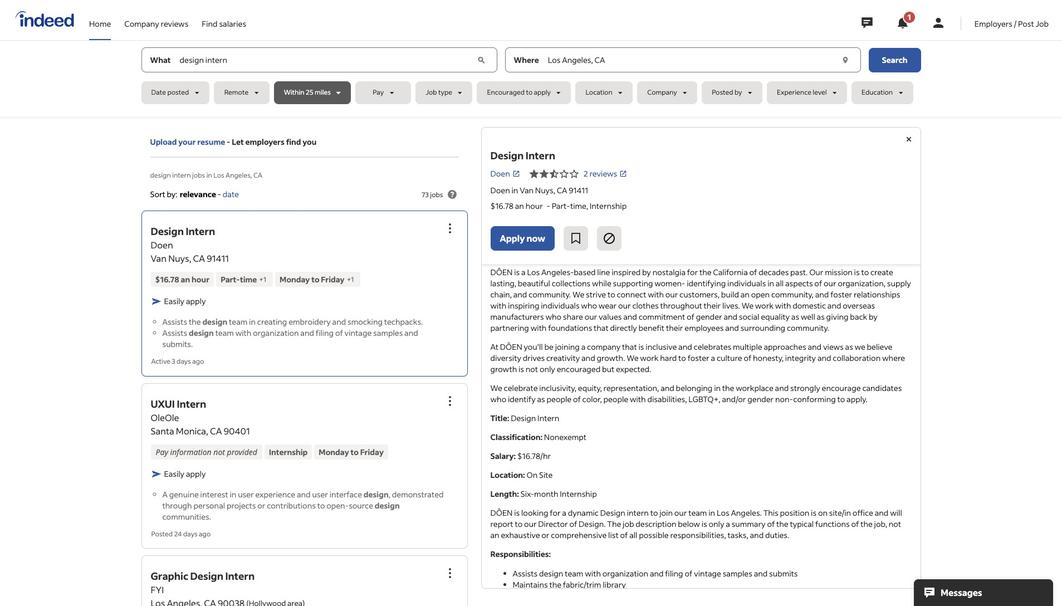 Task type: describe. For each thing, give the bounding box(es) containing it.
community,
[[771, 289, 814, 300]]

and up non- at the bottom of the page
[[775, 383, 789, 393]]

uxui intern oleole santa monica, ca 90401
[[151, 397, 250, 436]]

as right well
[[817, 312, 825, 322]]

employers
[[245, 136, 285, 147]]

type
[[438, 88, 452, 97]]

1 vertical spatial individuals
[[541, 300, 580, 311]]

design intern jobs in los angeles, ca
[[150, 171, 262, 179]]

angeles.
[[731, 508, 762, 518]]

1 horizontal spatial their
[[704, 300, 721, 311]]

los inside 'dôen is a los angeles-based line inspired by nostalgia for the california of decades past. our mission is to create lasting, beautiful collections while supporting women- identifying individuals in all aspects of our organization, supply chain, and community. we strive to connect with our customers, build an open community, and foster relationships with inspiring individuals who wear our clothes throughout their lives. we work with domestic and overseas manufacturers who share our values and commitment of gender and social equality as well as giving back by partnering with foundations that directly benefit their employees and surrounding community.'
[[527, 267, 540, 277]]

and up contributions
[[297, 489, 311, 499]]

job type button
[[416, 81, 473, 104]]

to up description
[[650, 508, 658, 518]]

decades
[[759, 267, 789, 277]]

find salaries
[[202, 18, 246, 29]]

with inside team with organization and filing of vintage samples and submits.
[[235, 328, 251, 338]]

we celebrate inclusivity, equity, representation, and belonging in the workplace and strongly encourage candidates who identify as people of color, people with disabilities, lgbtq+, and/or gender non-conforming to apply.
[[490, 383, 902, 405]]

design down identify
[[511, 413, 536, 424]]

0 horizontal spatial their
[[666, 323, 683, 333]]

+ inside "monday to friday + 1"
[[347, 275, 351, 283]]

0 vertical spatial job
[[1036, 18, 1049, 29]]

to inside we celebrate inclusivity, equity, representation, and belonging in the workplace and strongly encourage candidates who identify as people of color, people with disabilities, lgbtq+, and/or gender non-conforming to apply.
[[837, 394, 845, 405]]

the up assists design
[[189, 317, 201, 327]]

easily apply for design
[[164, 296, 206, 307]]

all inside 'dôen is a los angeles-based line inspired by nostalgia for the california of decades past. our mission is to create lasting, beautiful collections while supporting women- identifying individuals in all aspects of our organization, supply chain, and community. we strive to connect with our customers, build an open community, and foster relationships with inspiring individuals who wear our clothes throughout their lives. we work with domestic and overseas manufacturers who share our values and commitment of gender and social equality as well as giving back by partnering with foundations that directly benefit their employees and surrounding community.'
[[776, 278, 784, 289]]

or inside , demonstrated through personal projects or contributions to open-source
[[257, 500, 265, 511]]

with up you'll
[[531, 323, 547, 333]]

let
[[232, 136, 244, 147]]

of up the comprehensive
[[569, 519, 577, 529]]

we up social
[[742, 300, 754, 311]]

the inside assists design team with organization and filing of vintage samples and submits maintains the fabric/trim library
[[549, 579, 562, 590]]

disabilities,
[[647, 394, 687, 405]]

los inside 'dôen is looking for a dynamic design intern to join our team in los angeles. this position is on site/in office and will report to our director of design. the job description below is only a summary of the typical functions of the job, not an exhaustive or comprehensive list of all possible responsibilities, tasks, and duties.'
[[717, 508, 729, 518]]

design up submits.
[[189, 328, 214, 338]]

genuine
[[169, 489, 199, 499]]

an down doen in van nuys, ca 91411
[[515, 201, 524, 211]]

of down throughout
[[687, 312, 695, 322]]

date link
[[223, 189, 239, 199]]

van inside the 'design intern doen van nuys, ca 91411'
[[151, 253, 167, 264]]

description
[[636, 519, 677, 529]]

with down chain,
[[490, 300, 506, 311]]

reviews for 2 reviews
[[590, 168, 617, 179]]

only inside the at dôen you'll be joining a company that is inclusive and celebrates multiple approaches and views as we believe diversity drives creativity and growth. we work hard to foster a culture of honesty, integrity and collaboration where growth is not only encouraged but expected.
[[540, 364, 555, 374]]

with up equality
[[775, 300, 791, 311]]

nonexempt
[[544, 432, 587, 442]]

submits
[[769, 568, 798, 578]]

samples inside team with organization and filing of vintage samples and submits.
[[373, 328, 403, 338]]

who inside we celebrate inclusivity, equity, representation, and belonging in the workplace and strongly encourage candidates who identify as people of color, people with disabilities, lgbtq+, and/or gender non-conforming to apply.
[[490, 394, 506, 405]]

in left creating on the left bottom of the page
[[249, 317, 256, 327]]

in inside 'dôen is a los angeles-based line inspired by nostalgia for the california of decades past. our mission is to create lasting, beautiful collections while supporting women- identifying individuals in all aspects of our organization, supply chain, and community. we strive to connect with our customers, build an open community, and foster relationships with inspiring individuals who wear our clothes throughout their lives. we work with domestic and overseas manufacturers who share our values and commitment of gender and social equality as well as giving back by partnering with foundations that directly benefit their employees and surrounding community.'
[[768, 278, 774, 289]]

and down lives.
[[724, 312, 738, 322]]

miles
[[315, 88, 331, 97]]

conforming
[[793, 394, 836, 405]]

source
[[349, 500, 373, 511]]

of down this
[[767, 519, 775, 529]]

nostalgia
[[653, 267, 686, 277]]

only inside 'dôen is looking for a dynamic design intern to join our team in los angeles. this position is on site/in office and will report to our director of design. the job description below is only a summary of the typical functions of the job, not an exhaustive or comprehensive list of all possible responsibilities, tasks, and duties.'
[[709, 519, 724, 529]]

assists inside assists design team with organization and filing of vintage samples and submits maintains the fabric/trim library
[[513, 568, 538, 578]]

dôen for looking
[[490, 508, 513, 518]]

an inside 'dôen is looking for a dynamic design intern to join our team in los angeles. this position is on site/in office and will report to our director of design. the job description below is only a summary of the typical functions of the job, not an exhaustive or comprehensive list of all possible responsibilities, tasks, and duties.'
[[490, 530, 499, 541]]

remote
[[224, 88, 249, 97]]

messages unread count 0 image
[[860, 12, 874, 34]]

equality
[[761, 312, 790, 322]]

is left the looking
[[514, 508, 520, 518]]

job actions for uxui intern is collapsed image
[[443, 394, 456, 407]]

samples inside assists design team with organization and filing of vintage samples and submits maintains the fabric/trim library
[[723, 568, 752, 578]]

ca inside uxui intern oleole santa monica, ca 90401
[[210, 425, 222, 436]]

0 vertical spatial van
[[520, 185, 534, 196]]

, demonstrated through personal projects or contributions to open-source
[[162, 489, 444, 511]]

while
[[592, 278, 611, 289]]

the down office at the bottom of page
[[861, 519, 873, 529]]

responsibilities,
[[670, 530, 726, 541]]

our down the looking
[[524, 519, 537, 529]]

$16.78 for $16.78 an hour
[[155, 274, 179, 285]]

and up domestic
[[815, 289, 829, 300]]

intern for design intern doen van nuys, ca 91411
[[186, 225, 215, 238]]

not interested image
[[603, 232, 616, 245]]

uxui
[[151, 397, 175, 410]]

and right the inclusive
[[678, 342, 692, 352]]

views
[[823, 342, 844, 352]]

1 link
[[889, 0, 916, 39]]

friday for monday to friday
[[360, 446, 384, 457]]

and left "smocking"
[[332, 317, 346, 327]]

team with organization and filing of vintage samples and submits.
[[162, 328, 418, 349]]

Where field
[[546, 48, 839, 72]]

team inside assists design team with organization and filing of vintage samples and submits maintains the fabric/trim library
[[565, 568, 583, 578]]

director
[[538, 519, 568, 529]]

inclusive
[[646, 342, 677, 352]]

wear
[[599, 300, 617, 311]]

filing inside assists design team with organization and filing of vintage samples and submits maintains the fabric/trim library
[[665, 568, 683, 578]]

a up tasks,
[[726, 519, 730, 529]]

1 inside part-time + 1
[[263, 275, 266, 283]]

graphic
[[151, 569, 188, 582]]

0 horizontal spatial part-
[[221, 274, 240, 285]]

by inside popup button
[[735, 88, 742, 97]]

team inside 'dôen is looking for a dynamic design intern to join our team in los angeles. this position is on site/in office and will report to our director of design. the job description below is only a summary of the typical functions of the job, not an exhaustive or comprehensive list of all possible responsibilities, tasks, and duties.'
[[689, 508, 707, 518]]

design up assists design
[[202, 317, 227, 327]]

directly
[[610, 323, 637, 333]]

doen link
[[490, 168, 520, 180]]

of right the list
[[620, 530, 628, 541]]

is up 'responsibilities,'
[[702, 519, 707, 529]]

help icon image
[[445, 188, 459, 201]]

for inside 'dôen is a los angeles-based line inspired by nostalgia for the california of decades past. our mission is to create lasting, beautiful collections while supporting women- identifying individuals in all aspects of our organization, supply chain, and community. we strive to connect with our customers, build an open community, and foster relationships with inspiring individuals who wear our clothes throughout their lives. we work with domestic and overseas manufacturers who share our values and commitment of gender and social equality as well as giving back by partnering with foundations that directly benefit their employees and surrounding community.'
[[687, 267, 698, 277]]

to up the embroidery
[[311, 274, 319, 285]]

- for let
[[227, 136, 230, 147]]

in up projects
[[230, 489, 236, 499]]

we inside we celebrate inclusivity, equity, representation, and belonging in the workplace and strongly encourage candidates who identify as people of color, people with disabilities, lgbtq+, and/or gender non-conforming to apply.
[[490, 383, 502, 393]]

uxui intern button
[[151, 397, 206, 410]]

as inside the at dôen you'll be joining a company that is inclusive and celebrates multiple approaches and views as we believe diversity drives creativity and growth. we work hard to foster a culture of honesty, integrity and collaboration where growth is not only encouraged but expected.
[[845, 342, 853, 352]]

monday to friday + 1
[[280, 274, 354, 285]]

title:
[[490, 413, 509, 424]]

to inside , demonstrated through personal projects or contributions to open-source
[[317, 500, 325, 511]]

73
[[422, 190, 429, 199]]

and up the disabilities,
[[661, 383, 674, 393]]

pay for pay information not provided
[[156, 446, 168, 457]]

and down techpacks.
[[404, 328, 418, 338]]

hard
[[660, 353, 677, 363]]

is left on
[[811, 508, 817, 518]]

beautiful
[[518, 278, 550, 289]]

as inside we celebrate inclusivity, equity, representation, and belonging in the workplace and strongly encourage candidates who identify as people of color, people with disabilities, lgbtq+, and/or gender non-conforming to apply.
[[537, 394, 545, 405]]

a up director
[[562, 508, 566, 518]]

experience
[[255, 489, 295, 499]]

you
[[303, 136, 317, 147]]

in down doen link
[[512, 185, 518, 196]]

apply for design intern
[[186, 296, 206, 307]]

the up duties.
[[777, 519, 789, 529]]

an down the 'design intern doen van nuys, ca 91411'
[[181, 274, 190, 285]]

resume
[[197, 136, 225, 147]]

nuys, inside the 'design intern doen van nuys, ca 91411'
[[168, 253, 191, 264]]

to up exhaustive
[[515, 519, 523, 529]]

sort by: relevance - date
[[150, 189, 239, 199]]

$16.78 for $16.78 an hour - part-time, internship
[[490, 201, 514, 211]]

creating
[[257, 317, 287, 327]]

design up sort
[[150, 171, 171, 179]]

1 horizontal spatial community.
[[787, 323, 829, 333]]

0 vertical spatial jobs
[[192, 171, 205, 179]]

ca right angeles, at the top left of the page
[[253, 171, 262, 179]]

and left submits on the right bottom of the page
[[754, 568, 768, 578]]

in up relevance
[[206, 171, 212, 179]]

level
[[813, 88, 827, 97]]

graphic design intern button
[[151, 569, 255, 582]]

in inside we celebrate inclusivity, equity, representation, and belonging in the workplace and strongly encourage candidates who identify as people of color, people with disabilities, lgbtq+, and/or gender non-conforming to apply.
[[714, 383, 721, 393]]

91411 inside the 'design intern doen van nuys, ca 91411'
[[207, 253, 229, 264]]

for inside 'dôen is looking for a dynamic design intern to join our team in los angeles. this position is on site/in office and will report to our director of design. the job description below is only a summary of the typical functions of the job, not an exhaustive or comprehensive list of all possible responsibilities, tasks, and duties.'
[[550, 508, 561, 518]]

account image
[[932, 16, 945, 30]]

integrity
[[785, 353, 816, 363]]

company for company
[[647, 88, 677, 97]]

easily apply for uxui
[[164, 468, 206, 479]]

posted
[[167, 88, 189, 97]]

2 vertical spatial internship
[[560, 489, 597, 499]]

and up integrity
[[808, 342, 822, 352]]

not inside 'dôen is looking for a dynamic design intern to join our team in los angeles. this position is on site/in office and will report to our director of design. the job description below is only a summary of the typical functions of the job, not an exhaustive or comprehensive list of all possible responsibilities, tasks, and duties.'
[[889, 519, 901, 529]]

2 user from the left
[[312, 489, 328, 499]]

non-
[[775, 394, 793, 405]]

through
[[162, 500, 192, 511]]

of down our
[[815, 278, 822, 289]]

posted for posted by
[[712, 88, 733, 97]]

at dôen you'll be joining a company that is inclusive and celebrates multiple approaches and views as we believe diversity drives creativity and growth. we work hard to foster a culture of honesty, integrity and collaboration where growth is not only encouraged but expected.
[[490, 342, 905, 374]]

is down drives
[[519, 364, 524, 374]]

and down possible
[[650, 568, 664, 578]]

the
[[607, 519, 621, 529]]

reviews for company reviews
[[161, 18, 188, 29]]

pay for pay
[[373, 88, 384, 97]]

the inside 'dôen is a los angeles-based line inspired by nostalgia for the california of decades past. our mission is to create lasting, beautiful collections while supporting women- identifying individuals in all aspects of our organization, supply chain, and community. we strive to connect with our customers, build an open community, and foster relationships with inspiring individuals who wear our clothes throughout their lives. we work with domestic and overseas manufacturers who share our values and commitment of gender and social equality as well as giving back by partnering with foundations that directly benefit their employees and surrounding community.'
[[700, 267, 712, 277]]

2 reviews
[[584, 168, 617, 179]]

with up clothes
[[648, 289, 664, 300]]

90401
[[224, 425, 250, 436]]

where
[[514, 55, 539, 65]]

of inside the at dôen you'll be joining a company that is inclusive and celebrates multiple approaches and views as we believe diversity drives creativity and growth. we work hard to foster a culture of honesty, integrity and collaboration where growth is not only encouraged but expected.
[[744, 353, 752, 363]]

apply for uxui intern
[[186, 468, 206, 479]]

connect
[[617, 289, 646, 300]]

our up 'below' in the bottom of the page
[[674, 508, 687, 518]]

approaches
[[764, 342, 806, 352]]

strive
[[586, 289, 606, 300]]

0 vertical spatial nuys,
[[535, 185, 555, 196]]

1 vertical spatial not
[[213, 446, 225, 457]]

monday to friday
[[319, 446, 384, 457]]

and up encouraged
[[582, 353, 595, 363]]

days for design
[[177, 357, 191, 366]]

encouraged to apply
[[487, 88, 551, 97]]

and/or
[[722, 394, 746, 405]]

that inside 'dôen is a los angeles-based line inspired by nostalgia for the california of decades past. our mission is to create lasting, beautiful collections while supporting women- identifying individuals in all aspects of our organization, supply chain, and community. we strive to connect with our customers, build an open community, and foster relationships with inspiring individuals who wear our clothes throughout their lives. we work with domestic and overseas manufacturers who share our values and commitment of gender and social equality as well as giving back by partnering with foundations that directly benefit their employees and surrounding community.'
[[594, 323, 609, 333]]

find
[[286, 136, 301, 147]]

is up lasting, on the left of the page
[[514, 267, 520, 277]]

a right joining
[[581, 342, 586, 352]]

experience
[[777, 88, 812, 97]]

0 vertical spatial los
[[213, 171, 224, 179]]

0 horizontal spatial community.
[[529, 289, 571, 300]]

job type
[[426, 88, 452, 97]]

surrounding
[[741, 323, 785, 333]]

classification: nonexempt
[[490, 432, 587, 442]]

company reviews link
[[124, 0, 188, 38]]

and up directly
[[623, 312, 637, 322]]

domestic
[[793, 300, 826, 311]]

to up organization,
[[861, 267, 869, 277]]

apply inside popup button
[[534, 88, 551, 97]]

build
[[721, 289, 739, 300]]

location:
[[490, 470, 525, 480]]

assists for assists the
[[162, 317, 187, 327]]

looking
[[521, 508, 548, 518]]

- for part-
[[547, 201, 550, 211]]

lgbtq+,
[[689, 394, 721, 405]]

creativity
[[546, 353, 580, 363]]

and down social
[[725, 323, 739, 333]]

of down office at the bottom of page
[[851, 519, 859, 529]]

on
[[818, 508, 828, 518]]

job inside "popup button"
[[426, 88, 437, 97]]

collections
[[552, 278, 591, 289]]

team inside team with organization and filing of vintage samples and submits.
[[215, 328, 234, 338]]

belonging
[[676, 383, 713, 393]]

encouraged to apply button
[[477, 81, 571, 104]]

our right share
[[585, 312, 597, 322]]

of left decades
[[749, 267, 757, 277]]

doen in van nuys, ca 91411
[[490, 185, 588, 196]]

find salaries link
[[202, 0, 246, 38]]

our down connect at the top right of the page
[[618, 300, 631, 311]]

design inside assists design team with organization and filing of vintage samples and submits maintains the fabric/trim library
[[539, 568, 563, 578]]

0 vertical spatial individuals
[[727, 278, 766, 289]]

1 horizontal spatial who
[[546, 312, 562, 322]]

projects
[[227, 500, 256, 511]]

active 3 days ago
[[151, 357, 204, 366]]

3
[[172, 357, 175, 366]]

angeles,
[[226, 171, 252, 179]]

of inside we celebrate inclusivity, equity, representation, and belonging in the workplace and strongly encourage candidates who identify as people of color, people with disabilities, lgbtq+, and/or gender non-conforming to apply.
[[573, 394, 581, 405]]

oleole
[[151, 411, 179, 423]]

intern inside 'dôen is looking for a dynamic design intern to join our team in los angeles. this position is on site/in office and will report to our director of design. the job description below is only a summary of the typical functions of the job, not an exhaustive or comprehensive list of all possible responsibilities, tasks, and duties.'
[[627, 508, 649, 518]]

design inside design communities.
[[375, 500, 400, 511]]

and up giving
[[828, 300, 841, 311]]

an inside 'dôen is a los angeles-based line inspired by nostalgia for the california of decades past. our mission is to create lasting, beautiful collections while supporting women- identifying individuals in all aspects of our organization, supply chain, and community. we strive to connect with our customers, build an open community, and foster relationships with inspiring individuals who wear our clothes throughout their lives. we work with domestic and overseas manufacturers who share our values and commitment of gender and social equality as well as giving back by partnering with foundations that directly benefit their employees and surrounding community.'
[[741, 289, 750, 300]]

design intern
[[490, 149, 555, 162]]

intern for design intern
[[526, 149, 555, 162]]

1 vertical spatial jobs
[[430, 190, 443, 199]]

design inside 'dôen is looking for a dynamic design intern to join our team in los angeles. this position is on site/in office and will report to our director of design. the job description below is only a summary of the typical functions of the job, not an exhaustive or comprehensive list of all possible responsibilities, tasks, and duties.'
[[600, 508, 625, 518]]



Task type: vqa. For each thing, say whether or not it's contained in the screenshot.
PROFILE (OPENS IN A NEW WINDOW) icon
no



Task type: locate. For each thing, give the bounding box(es) containing it.
our down mission
[[824, 278, 836, 289]]

internship
[[590, 201, 627, 211], [269, 446, 308, 457], [560, 489, 597, 499]]

vintage down 'responsibilities,'
[[694, 568, 721, 578]]

0 vertical spatial apply
[[534, 88, 551, 97]]

1 horizontal spatial reviews
[[590, 168, 617, 179]]

posted by
[[712, 88, 742, 97]]

clear element for what
[[476, 54, 487, 65]]

to left open-
[[317, 500, 325, 511]]

work inside 'dôen is a los angeles-based line inspired by nostalgia for the california of decades past. our mission is to create lasting, beautiful collections while supporting women- identifying individuals in all aspects of our organization, supply chain, and community. we strive to connect with our customers, build an open community, and foster relationships with inspiring individuals who wear our clothes throughout their lives. we work with domestic and overseas manufacturers who share our values and commitment of gender and social equality as well as giving back by partnering with foundations that directly benefit their employees and surrounding community.'
[[755, 300, 774, 311]]

friday for monday to friday + 1
[[321, 274, 345, 285]]

community. down well
[[787, 323, 829, 333]]

length: six-month internship
[[490, 489, 597, 499]]

gender inside we celebrate inclusivity, equity, representation, and belonging in the workplace and strongly encourage candidates who identify as people of color, people with disabilities, lgbtq+, and/or gender non-conforming to apply.
[[748, 394, 774, 405]]

apply.
[[847, 394, 868, 405]]

work down open
[[755, 300, 774, 311]]

1 inside "monday to friday + 1"
[[351, 275, 354, 283]]

0 vertical spatial intern
[[172, 171, 191, 179]]

and down summary
[[750, 530, 764, 541]]

and up inspiring
[[513, 289, 527, 300]]

exhaustive
[[501, 530, 540, 541]]

1 horizontal spatial samples
[[723, 568, 752, 578]]

0 horizontal spatial user
[[238, 489, 254, 499]]

now
[[527, 232, 545, 244]]

messages
[[941, 587, 982, 598]]

1 horizontal spatial los
[[527, 267, 540, 277]]

to inside encouraged to apply popup button
[[526, 88, 533, 97]]

1 right time
[[263, 275, 266, 283]]

user up projects
[[238, 489, 254, 499]]

days right '24'
[[183, 529, 198, 538]]

1 vertical spatial doen
[[490, 185, 510, 196]]

1 horizontal spatial all
[[776, 278, 784, 289]]

design up source
[[364, 489, 389, 499]]

2 easily apply from the top
[[164, 468, 206, 479]]

intern up by:
[[172, 171, 191, 179]]

vintage inside team with organization and filing of vintage samples and submits.
[[345, 328, 372, 338]]

tasks,
[[728, 530, 748, 541]]

1 vertical spatial gender
[[748, 394, 774, 405]]

intern inside uxui intern oleole santa monica, ca 90401
[[177, 397, 206, 410]]

with up fabric/trim
[[585, 568, 601, 578]]

their down customers,
[[704, 300, 721, 311]]

0 vertical spatial samples
[[373, 328, 403, 338]]

an right build
[[741, 289, 750, 300]]

all down decades
[[776, 278, 784, 289]]

design up the
[[600, 508, 625, 518]]

who left share
[[546, 312, 562, 322]]

but
[[602, 364, 614, 374]]

people
[[547, 394, 572, 405], [604, 394, 628, 405]]

vintage inside assists design team with organization and filing of vintage samples and submits maintains the fabric/trim library
[[694, 568, 721, 578]]

1 vertical spatial filing
[[665, 568, 683, 578]]

to inside the at dôen you'll be joining a company that is inclusive and celebrates multiple approaches and views as we believe diversity drives creativity and growth. we work hard to foster a culture of honesty, integrity and collaboration where growth is not only encouraged but expected.
[[678, 353, 686, 363]]

and down views
[[818, 353, 831, 363]]

mission
[[825, 267, 853, 277]]

company inside popup button
[[647, 88, 677, 97]]

2.5 out of 5 stars image
[[529, 167, 579, 180]]

1 vertical spatial samples
[[723, 568, 752, 578]]

0 horizontal spatial gender
[[696, 312, 722, 322]]

1 vertical spatial -
[[218, 189, 221, 199]]

2 horizontal spatial -
[[547, 201, 550, 211]]

1 + from the left
[[259, 275, 263, 283]]

2 + from the left
[[347, 275, 351, 283]]

1 easily apply from the top
[[164, 296, 206, 307]]

1 vertical spatial hour
[[192, 274, 210, 285]]

doen inside the 'design intern doen van nuys, ca 91411'
[[151, 239, 173, 251]]

2 people from the left
[[604, 394, 628, 405]]

ago for design intern
[[192, 357, 204, 366]]

intern inside the 'design intern doen van nuys, ca 91411'
[[186, 225, 215, 238]]

ago down communities.
[[199, 529, 211, 538]]

1 horizontal spatial organization
[[603, 568, 648, 578]]

$16.78 down the 'design intern doen van nuys, ca 91411'
[[155, 274, 179, 285]]

social
[[739, 312, 759, 322]]

1 horizontal spatial intern
[[627, 508, 649, 518]]

ca up $16.78 an hour
[[193, 253, 205, 264]]

relevance
[[180, 189, 216, 199]]

1 vertical spatial easily apply
[[164, 468, 206, 479]]

we down collections
[[573, 289, 584, 300]]

0 vertical spatial easily apply
[[164, 296, 206, 307]]

collaboration
[[833, 353, 881, 363]]

doen for doen
[[490, 168, 510, 179]]

length:
[[490, 489, 519, 499]]

team left creating on the left bottom of the page
[[229, 317, 247, 327]]

samples down tasks,
[[723, 568, 752, 578]]

none search field containing search
[[141, 47, 921, 109]]

van up $16.78 an hour
[[151, 253, 167, 264]]

save this job image
[[569, 232, 583, 245]]

0 horizontal spatial foster
[[688, 353, 709, 363]]

assists for assists
[[162, 328, 187, 338]]

that inside the at dôen you'll be joining a company that is inclusive and celebrates multiple approaches and views as we believe diversity drives creativity and growth. we work hard to foster a culture of honesty, integrity and collaboration where growth is not only encouraged but expected.
[[622, 342, 637, 352]]

posted for posted 24 days ago
[[151, 529, 173, 538]]

for up director
[[550, 508, 561, 518]]

1 vertical spatial for
[[550, 508, 561, 518]]

1 horizontal spatial monday
[[319, 446, 349, 457]]

1 easily from the top
[[164, 296, 184, 307]]

gender down 'workplace'
[[748, 394, 774, 405]]

0 vertical spatial only
[[540, 364, 555, 374]]

all inside 'dôen is looking for a dynamic design intern to join our team in los angeles. this position is on site/in office and will report to our director of design. the job description below is only a summary of the typical functions of the job, not an exhaustive or comprehensive list of all possible responsibilities, tasks, and duties.'
[[630, 530, 637, 541]]

maintains
[[513, 579, 548, 590]]

individuals up open
[[727, 278, 766, 289]]

giving
[[826, 312, 849, 322]]

to right encouraged on the top left of page
[[526, 88, 533, 97]]

be
[[544, 342, 554, 352]]

2 vertical spatial -
[[547, 201, 550, 211]]

clear image for where
[[840, 54, 851, 65]]

0 horizontal spatial reviews
[[161, 18, 188, 29]]

0 horizontal spatial van
[[151, 253, 167, 264]]

1 vertical spatial work
[[640, 353, 659, 363]]

is left the inclusive
[[639, 342, 644, 352]]

2 horizontal spatial los
[[717, 508, 729, 518]]

community. down beautiful
[[529, 289, 571, 300]]

is up organization,
[[854, 267, 860, 277]]

drives
[[523, 353, 545, 363]]

clear element up encouraged on the top left of page
[[476, 54, 487, 65]]

contributions
[[267, 500, 316, 511]]

1 horizontal spatial 91411
[[569, 185, 588, 196]]

assists up assists design
[[162, 317, 187, 327]]

to down encourage
[[837, 394, 845, 405]]

doen down design intern
[[490, 168, 510, 179]]

1 vertical spatial dôen
[[500, 342, 522, 352]]

typical
[[790, 519, 814, 529]]

relationships
[[854, 289, 900, 300]]

0 horizontal spatial vintage
[[345, 328, 372, 338]]

0 vertical spatial community.
[[529, 289, 571, 300]]

clear element for where
[[840, 54, 851, 65]]

- left let
[[227, 136, 230, 147]]

dôen is a los angeles-based line inspired by nostalgia for the california of decades past. our mission is to create lasting, beautiful collections while supporting women- identifying individuals in all aspects of our organization, supply chain, and community. we strive to connect with our customers, build an open community, and foster relationships with inspiring individuals who wear our clothes throughout their lives. we work with domestic and overseas manufacturers who share our values and commitment of gender and social equality as well as giving back by partnering with foundations that directly benefit their employees and surrounding community.
[[490, 267, 911, 333]]

1 clear image from the left
[[476, 54, 487, 65]]

organization up library
[[603, 568, 648, 578]]

0 horizontal spatial job
[[426, 88, 437, 97]]

we inside the at dôen you'll be joining a company that is inclusive and celebrates multiple approaches and views as we believe diversity drives creativity and growth. we work hard to foster a culture of honesty, integrity and collaboration where growth is not only encouraged but expected.
[[627, 353, 639, 363]]

1 horizontal spatial only
[[709, 519, 724, 529]]

assists design team with organization and filing of vintage samples and submits maintains the fabric/trim library
[[513, 568, 798, 590]]

1 vertical spatial ago
[[199, 529, 211, 538]]

design communities.
[[162, 500, 400, 522]]

1 horizontal spatial van
[[520, 185, 534, 196]]

inspiring
[[508, 300, 539, 311]]

dôen inside the at dôen you'll be joining a company that is inclusive and celebrates multiple approaches and views as we believe diversity drives creativity and growth. we work hard to foster a culture of honesty, integrity and collaboration where growth is not only encouraged but expected.
[[500, 342, 522, 352]]

1 horizontal spatial gender
[[748, 394, 774, 405]]

posted inside popup button
[[712, 88, 733, 97]]

0 horizontal spatial only
[[540, 364, 555, 374]]

team right assists design
[[215, 328, 234, 338]]

close job details image
[[902, 133, 915, 146]]

pay information not provided
[[156, 446, 257, 457]]

0 vertical spatial foster
[[831, 289, 852, 300]]

1 horizontal spatial not
[[526, 364, 538, 374]]

of down multiple
[[744, 353, 752, 363]]

a down celebrates
[[711, 353, 715, 363]]

ago for uxui intern
[[199, 529, 211, 538]]

$16.78 down doen link
[[490, 201, 514, 211]]

1 horizontal spatial individuals
[[727, 278, 766, 289]]

dôen inside 'dôen is looking for a dynamic design intern to join our team in los angeles. this position is on site/in office and will report to our director of design. the job description below is only a summary of the typical functions of the job, not an exhaustive or comprehensive list of all possible responsibilities, tasks, and duties.'
[[490, 508, 513, 518]]

as left well
[[791, 312, 799, 322]]

0 horizontal spatial +
[[259, 275, 263, 283]]

doen for doen in van nuys, ca 91411
[[490, 185, 510, 196]]

1
[[908, 12, 911, 22], [263, 275, 266, 283], [351, 275, 354, 283]]

1 user from the left
[[238, 489, 254, 499]]

who
[[581, 300, 597, 311], [546, 312, 562, 322], [490, 394, 506, 405]]

and up 'job,'
[[875, 508, 889, 518]]

six-
[[521, 489, 534, 499]]

1 horizontal spatial jobs
[[430, 190, 443, 199]]

of inside assists design team with organization and filing of vintage samples and submits maintains the fabric/trim library
[[685, 568, 693, 578]]

van down doen link
[[520, 185, 534, 196]]

to up wear on the right of page
[[608, 289, 615, 300]]

2 vertical spatial doen
[[151, 239, 173, 251]]

in inside 'dôen is looking for a dynamic design intern to join our team in los angeles. this position is on site/in office and will report to our director of design. the job description below is only a summary of the typical functions of the job, not an exhaustive or comprehensive list of all possible responsibilities, tasks, and duties.'
[[709, 508, 715, 518]]

0 horizontal spatial hour
[[192, 274, 210, 285]]

0 vertical spatial easily
[[164, 296, 184, 307]]

1 horizontal spatial people
[[604, 394, 628, 405]]

1 vertical spatial friday
[[360, 446, 384, 457]]

will
[[890, 508, 902, 518]]

0 vertical spatial or
[[257, 500, 265, 511]]

hour down the 'design intern doen van nuys, ca 91411'
[[192, 274, 210, 285]]

share
[[563, 312, 583, 322]]

- left date link
[[218, 189, 221, 199]]

design up maintains
[[539, 568, 563, 578]]

on
[[527, 470, 538, 480]]

- for date
[[218, 189, 221, 199]]

techpacks.
[[384, 317, 423, 327]]

None search field
[[141, 47, 921, 109]]

chain,
[[490, 289, 512, 300]]

within 25 miles button
[[274, 81, 351, 104]]

expected.
[[616, 364, 651, 374]]

2 vertical spatial los
[[717, 508, 729, 518]]

1 up "smocking"
[[351, 275, 354, 283]]

dôen up lasting, on the left of the page
[[490, 267, 513, 277]]

0 horizontal spatial for
[[550, 508, 561, 518]]

multiple
[[733, 342, 762, 352]]

date posted
[[151, 88, 189, 97]]

1 people from the left
[[547, 394, 572, 405]]

partnering
[[490, 323, 529, 333]]

gender up employees
[[696, 312, 722, 322]]

0 vertical spatial doen
[[490, 168, 510, 179]]

intern for uxui intern oleole santa monica, ca 90401
[[177, 397, 206, 410]]

salaries
[[219, 18, 246, 29]]

design inside the 'design intern doen van nuys, ca 91411'
[[151, 225, 184, 238]]

0 vertical spatial work
[[755, 300, 774, 311]]

design down ,
[[375, 500, 400, 511]]

0 horizontal spatial by
[[642, 267, 651, 277]]

demonstrated
[[392, 489, 444, 499]]

clear element left 'search' button
[[840, 54, 851, 65]]

hour for $16.78 an hour
[[192, 274, 210, 285]]

ca left 90401
[[210, 425, 222, 436]]

to up interface
[[351, 446, 359, 457]]

+ up "smocking"
[[347, 275, 351, 283]]

filing inside team with organization and filing of vintage samples and submits.
[[316, 328, 334, 338]]

date
[[151, 88, 166, 97]]

apply
[[500, 232, 525, 244]]

2 vertical spatial dôen
[[490, 508, 513, 518]]

easily for design
[[164, 296, 184, 307]]

equity,
[[578, 383, 602, 393]]

monday
[[280, 274, 310, 285], [319, 446, 349, 457]]

2 vertical spatial by
[[869, 312, 878, 322]]

of inside team with organization and filing of vintage samples and submits.
[[335, 328, 343, 338]]

their
[[704, 300, 721, 311], [666, 323, 683, 333]]

1 clear element from the left
[[476, 54, 487, 65]]

by:
[[167, 189, 177, 199]]

los up beautiful
[[527, 267, 540, 277]]

santa
[[151, 425, 174, 436]]

our down women-
[[665, 289, 678, 300]]

1 vertical spatial organization
[[603, 568, 648, 578]]

pay inside 'dropdown button'
[[373, 88, 384, 97]]

easily for uxui
[[164, 468, 184, 479]]

1 vertical spatial foster
[[688, 353, 709, 363]]

site
[[539, 470, 553, 480]]

not inside the at dôen you'll be joining a company that is inclusive and celebrates multiple approaches and views as we believe diversity drives creativity and growth. we work hard to foster a culture of honesty, integrity and collaboration where growth is not only encouraged but expected.
[[526, 364, 538, 374]]

0 vertical spatial friday
[[321, 274, 345, 285]]

1 vertical spatial van
[[151, 253, 167, 264]]

dôen inside 'dôen is a los angeles-based line inspired by nostalgia for the california of decades past. our mission is to create lasting, beautiful collections while supporting women- identifying individuals in all aspects of our organization, supply chain, and community. we strive to connect with our customers, build an open community, and foster relationships with inspiring individuals who wear our clothes throughout their lives. we work with domestic and overseas manufacturers who share our values and commitment of gender and social equality as well as giving back by partnering with foundations that directly benefit their employees and surrounding community.'
[[490, 267, 513, 277]]

1 horizontal spatial part-
[[552, 201, 570, 211]]

by
[[735, 88, 742, 97], [642, 267, 651, 277], [869, 312, 878, 322]]

smocking
[[348, 317, 383, 327]]

nuys, down 2.5 out of 5 stars image
[[535, 185, 555, 196]]

organization inside team with organization and filing of vintage samples and submits.
[[253, 328, 299, 338]]

foundations
[[548, 323, 592, 333]]

2 clear element from the left
[[840, 54, 851, 65]]

0 vertical spatial that
[[594, 323, 609, 333]]

2 clear image from the left
[[840, 54, 851, 65]]

line
[[597, 267, 610, 277]]

a inside 'dôen is a los angeles-based line inspired by nostalgia for the california of decades past. our mission is to create lasting, beautiful collections while supporting women- identifying individuals in all aspects of our organization, supply chain, and community. we strive to connect with our customers, build an open community, and foster relationships with inspiring individuals who wear our clothes throughout their lives. we work with domestic and overseas manufacturers who share our values and commitment of gender and social equality as well as giving back by partnering with foundations that directly benefit their employees and surrounding community.'
[[521, 267, 526, 277]]

1 horizontal spatial vintage
[[694, 568, 721, 578]]

upload
[[150, 136, 177, 147]]

doen down doen link
[[490, 185, 510, 196]]

classification:
[[490, 432, 543, 442]]

duties.
[[765, 530, 789, 541]]

design up doen link
[[490, 149, 524, 162]]

hour
[[526, 201, 543, 211], [192, 274, 210, 285]]

report
[[490, 519, 513, 529]]

1 left account image
[[908, 12, 911, 22]]

work inside the at dôen you'll be joining a company that is inclusive and celebrates multiple approaches and views as we believe diversity drives creativity and growth. we work hard to foster a culture of honesty, integrity and collaboration where growth is not only encouraged but expected.
[[640, 353, 659, 363]]

join
[[660, 508, 673, 518]]

1 horizontal spatial foster
[[831, 289, 852, 300]]

0 horizontal spatial clear image
[[476, 54, 487, 65]]

gender inside 'dôen is a los angeles-based line inspired by nostalgia for the california of decades past. our mission is to create lasting, beautiful collections while supporting women- identifying individuals in all aspects of our organization, supply chain, and community. we strive to connect with our customers, build an open community, and foster relationships with inspiring individuals who wear our clothes throughout their lives. we work with domestic and overseas manufacturers who share our values and commitment of gender and social equality as well as giving back by partnering with foundations that directly benefit their employees and surrounding community.'
[[696, 312, 722, 322]]

2 horizontal spatial 1
[[908, 12, 911, 22]]

foster inside the at dôen you'll be joining a company that is inclusive and celebrates multiple approaches and views as we believe diversity drives creativity and growth. we work hard to foster a culture of honesty, integrity and collaboration where growth is not only encouraged but expected.
[[688, 353, 709, 363]]

monday for monday to friday + 1
[[280, 274, 310, 285]]

search
[[882, 54, 908, 65]]

0 horizontal spatial 1
[[263, 275, 266, 283]]

diversity
[[490, 353, 521, 363]]

assists the design team in creating embroidery and smocking techpacks.
[[162, 317, 423, 327]]

information
[[170, 446, 211, 457]]

commitment
[[639, 312, 685, 322]]

25
[[306, 88, 313, 97]]

What field
[[177, 48, 475, 72]]

employees
[[685, 323, 724, 333]]

easily
[[164, 296, 184, 307], [164, 468, 184, 479]]

design
[[490, 149, 524, 162], [151, 225, 184, 238], [511, 413, 536, 424], [600, 508, 625, 518], [190, 569, 223, 582]]

interface
[[330, 489, 362, 499]]

1 vertical spatial monday
[[319, 446, 349, 457]]

education
[[862, 88, 893, 97]]

growth
[[490, 364, 517, 374]]

days for uxui
[[183, 529, 198, 538]]

foster inside 'dôen is a los angeles-based line inspired by nostalgia for the california of decades past. our mission is to create lasting, beautiful collections while supporting women- identifying individuals in all aspects of our organization, supply chain, and community. we strive to connect with our customers, build an open community, and foster relationships with inspiring individuals who wear our clothes throughout their lives. we work with domestic and overseas manufacturers who share our values and commitment of gender and social equality as well as giving back by partnering with foundations that directly benefit their employees and surrounding community.'
[[831, 289, 852, 300]]

clear image
[[476, 54, 487, 65], [840, 54, 851, 65]]

monday up interface
[[319, 446, 349, 457]]

$16.78/hr
[[517, 451, 551, 461]]

ca up $16.78 an hour - part-time, internship on the top of page
[[557, 185, 567, 196]]

ca inside the 'design intern doen van nuys, ca 91411'
[[193, 253, 205, 264]]

the right maintains
[[549, 579, 562, 590]]

provided
[[227, 446, 257, 457]]

intern up job
[[627, 508, 649, 518]]

and
[[513, 289, 527, 300], [815, 289, 829, 300], [828, 300, 841, 311], [623, 312, 637, 322], [724, 312, 738, 322], [332, 317, 346, 327], [725, 323, 739, 333], [300, 328, 314, 338], [404, 328, 418, 338], [678, 342, 692, 352], [808, 342, 822, 352], [582, 353, 595, 363], [818, 353, 831, 363], [661, 383, 674, 393], [775, 383, 789, 393], [297, 489, 311, 499], [875, 508, 889, 518], [750, 530, 764, 541], [650, 568, 664, 578], [754, 568, 768, 578]]

1 horizontal spatial -
[[227, 136, 230, 147]]

fyi
[[151, 584, 164, 595]]

1 vertical spatial internship
[[269, 446, 308, 457]]

1 horizontal spatial clear element
[[840, 54, 851, 65]]

2 horizontal spatial who
[[581, 300, 597, 311]]

functions
[[815, 519, 850, 529]]

organization inside assists design team with organization and filing of vintage samples and submits maintains the fabric/trim library
[[603, 568, 648, 578]]

0 vertical spatial gender
[[696, 312, 722, 322]]

experience level
[[777, 88, 827, 97]]

1 vertical spatial community.
[[787, 323, 829, 333]]

0 vertical spatial not
[[526, 364, 538, 374]]

2 vertical spatial who
[[490, 394, 506, 405]]

monday for monday to friday
[[319, 446, 349, 457]]

friday up the embroidery
[[321, 274, 345, 285]]

well
[[801, 312, 815, 322]]

$16.78
[[490, 201, 514, 211], [155, 274, 179, 285]]

or inside 'dôen is looking for a dynamic design intern to join our team in los angeles. this position is on site/in office and will report to our director of design. the job description below is only a summary of the typical functions of the job, not an exhaustive or comprehensive list of all possible responsibilities, tasks, and duties.'
[[542, 530, 549, 541]]

1 vertical spatial company
[[647, 88, 677, 97]]

apply down information
[[186, 468, 206, 479]]

employers / post job
[[975, 18, 1049, 29]]

our
[[824, 278, 836, 289], [665, 289, 678, 300], [618, 300, 631, 311], [585, 312, 597, 322], [674, 508, 687, 518], [524, 519, 537, 529]]

1 horizontal spatial work
[[755, 300, 774, 311]]

1 vertical spatial days
[[183, 529, 198, 538]]

the inside we celebrate inclusivity, equity, representation, and belonging in the workplace and strongly encourage candidates who identify as people of color, people with disabilities, lgbtq+, and/or gender non-conforming to apply.
[[722, 383, 734, 393]]

dôen is looking for a dynamic design intern to join our team in los angeles. this position is on site/in office and will report to our director of design. the job description below is only a summary of the typical functions of the job, not an exhaustive or comprehensive list of all possible responsibilities, tasks, and duties.
[[490, 508, 902, 541]]

clear image for what
[[476, 54, 487, 65]]

0 vertical spatial vintage
[[345, 328, 372, 338]]

you'll
[[524, 342, 543, 352]]

with inside assists design team with organization and filing of vintage samples and submits maintains the fabric/trim library
[[585, 568, 601, 578]]

design right graphic
[[190, 569, 223, 582]]

1 horizontal spatial filing
[[665, 568, 683, 578]]

job actions for graphic design intern is collapsed image
[[443, 566, 456, 580]]

0 vertical spatial company
[[124, 18, 159, 29]]

design intern doen van nuys, ca 91411
[[151, 225, 229, 264]]

1 horizontal spatial 1
[[351, 275, 354, 283]]

pay
[[373, 88, 384, 97], [156, 446, 168, 457]]

1 vertical spatial reviews
[[590, 168, 617, 179]]

1 vertical spatial intern
[[627, 508, 649, 518]]

0 vertical spatial assists
[[162, 317, 187, 327]]

posted by button
[[702, 81, 763, 104]]

1 vertical spatial part-
[[221, 274, 240, 285]]

job actions for design intern is collapsed image
[[443, 222, 456, 235]]

1 vertical spatial los
[[527, 267, 540, 277]]

2 horizontal spatial by
[[869, 312, 878, 322]]

pay right 'miles' at the left top
[[373, 88, 384, 97]]

nuys, up $16.78 an hour
[[168, 253, 191, 264]]

open-
[[327, 500, 349, 511]]

0 horizontal spatial clear element
[[476, 54, 487, 65]]

clear element
[[476, 54, 487, 65], [840, 54, 851, 65]]

dôen for a
[[490, 267, 513, 277]]

company for company reviews
[[124, 18, 159, 29]]

2 easily from the top
[[164, 468, 184, 479]]

in down decades
[[768, 278, 774, 289]]

not down drives
[[526, 364, 538, 374]]

with inside we celebrate inclusivity, equity, representation, and belonging in the workplace and strongly encourage candidates who identify as people of color, people with disabilities, lgbtq+, and/or gender non-conforming to apply.
[[630, 394, 646, 405]]

this
[[763, 508, 779, 518]]

and down the embroidery
[[300, 328, 314, 338]]

1 vertical spatial $16.78
[[155, 274, 179, 285]]

+ inside part-time + 1
[[259, 275, 263, 283]]

1 horizontal spatial +
[[347, 275, 351, 283]]

1 vertical spatial apply
[[186, 296, 206, 307]]

location button
[[576, 81, 633, 104]]

hour for $16.78 an hour - part-time, internship
[[526, 201, 543, 211]]

apply down where
[[534, 88, 551, 97]]

0 vertical spatial 91411
[[569, 185, 588, 196]]

easily apply down $16.78 an hour
[[164, 296, 206, 307]]

active
[[151, 357, 170, 366]]

0 vertical spatial internship
[[590, 201, 627, 211]]



